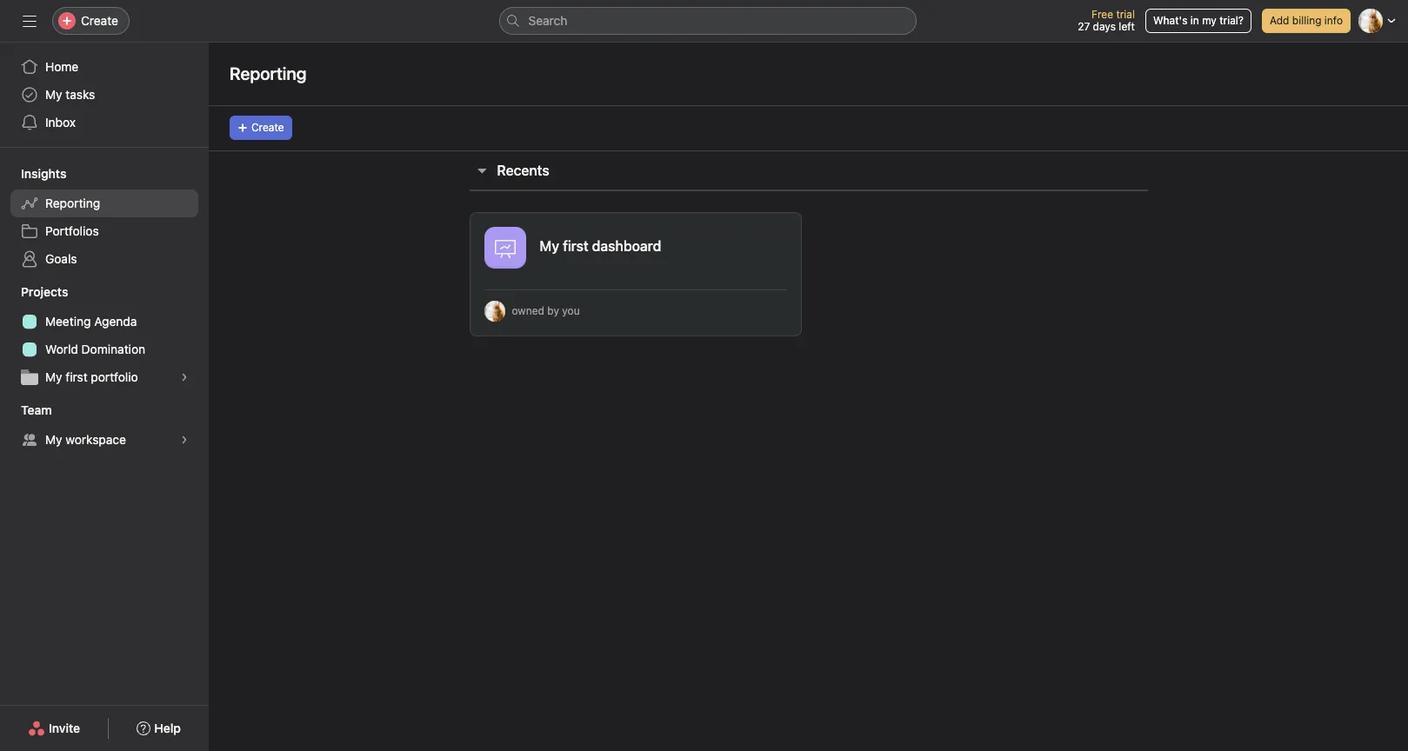 Task type: vqa. For each thing, say whether or not it's contained in the screenshot.
trial?
yes



Task type: locate. For each thing, give the bounding box(es) containing it.
my first portfolio
[[45, 370, 138, 385]]

create
[[81, 13, 118, 28], [251, 121, 284, 134]]

1 vertical spatial reporting
[[45, 196, 100, 211]]

my
[[45, 87, 62, 102], [540, 238, 559, 254], [45, 370, 62, 385], [45, 432, 62, 447]]

my workspace
[[45, 432, 126, 447]]

search list box
[[499, 7, 917, 35]]

my down team
[[45, 432, 62, 447]]

my for my tasks
[[45, 87, 62, 102]]

invite
[[49, 721, 80, 736]]

1 horizontal spatial create button
[[230, 116, 292, 140]]

reporting
[[230, 64, 307, 84], [45, 196, 100, 211]]

my left tasks at the top left of the page
[[45, 87, 62, 102]]

home
[[45, 59, 79, 74]]

add billing info
[[1270, 14, 1343, 27]]

agenda
[[94, 314, 137, 329]]

my left 'first'
[[45, 370, 62, 385]]

left
[[1119, 20, 1135, 33]]

tasks
[[66, 87, 95, 102]]

see details, my workspace image
[[179, 435, 190, 445]]

0 horizontal spatial create button
[[52, 7, 130, 35]]

add billing info button
[[1262, 9, 1351, 33]]

recents
[[497, 163, 550, 178]]

0 horizontal spatial create
[[81, 13, 118, 28]]

reporting inside insights element
[[45, 196, 100, 211]]

mb
[[487, 305, 503, 318]]

create button
[[52, 7, 130, 35], [230, 116, 292, 140]]

world domination link
[[10, 336, 198, 364]]

insights
[[21, 166, 66, 181]]

1 vertical spatial create
[[251, 121, 284, 134]]

you
[[562, 305, 580, 318]]

portfolios
[[45, 224, 99, 238]]

help
[[154, 721, 181, 736]]

world
[[45, 342, 78, 357]]

my inside the projects element
[[45, 370, 62, 385]]

my inside 'global' element
[[45, 87, 62, 102]]

inbox link
[[10, 109, 198, 137]]

show options image
[[770, 230, 784, 244]]

help button
[[126, 713, 192, 745]]

add
[[1270, 14, 1290, 27]]

hide sidebar image
[[23, 14, 37, 28]]

toggle dashboard starred status image
[[744, 231, 755, 242]]

info
[[1325, 14, 1343, 27]]

my inside teams element
[[45, 432, 62, 447]]

0 vertical spatial reporting
[[230, 64, 307, 84]]

domination
[[81, 342, 145, 357]]

goals link
[[10, 245, 198, 273]]

world domination
[[45, 342, 145, 357]]

search button
[[499, 7, 917, 35]]

home link
[[10, 53, 198, 81]]

free trial 27 days left
[[1078, 8, 1135, 33]]

my for my first portfolio
[[45, 370, 62, 385]]

invite button
[[17, 713, 92, 745]]

27
[[1078, 20, 1090, 33]]

0 horizontal spatial reporting
[[45, 196, 100, 211]]

billing
[[1293, 14, 1322, 27]]

1 horizontal spatial create
[[251, 121, 284, 134]]

my tasks link
[[10, 81, 198, 109]]

my right 'report' icon
[[540, 238, 559, 254]]

my workspace link
[[10, 426, 198, 454]]

1 vertical spatial create button
[[230, 116, 292, 140]]

insights element
[[0, 158, 209, 277]]



Task type: describe. For each thing, give the bounding box(es) containing it.
1 horizontal spatial reporting
[[230, 64, 307, 84]]

meeting agenda
[[45, 314, 137, 329]]

projects button
[[0, 284, 68, 301]]

meeting agenda link
[[10, 308, 198, 336]]

by
[[547, 305, 559, 318]]

portfolios link
[[10, 218, 198, 245]]

teams element
[[0, 395, 209, 458]]

see details, my first portfolio image
[[179, 372, 190, 383]]

global element
[[0, 43, 209, 147]]

first
[[66, 370, 88, 385]]

what's in my trial?
[[1154, 14, 1244, 27]]

workspace
[[66, 432, 126, 447]]

0 vertical spatial create button
[[52, 7, 130, 35]]

trial
[[1117, 8, 1135, 21]]

my for my first dashboard
[[540, 238, 559, 254]]

collapse task list for the section recents image
[[475, 164, 489, 177]]

first dashboard
[[563, 238, 661, 254]]

my tasks
[[45, 87, 95, 102]]

0 vertical spatial create
[[81, 13, 118, 28]]

meeting
[[45, 314, 91, 329]]

search
[[529, 13, 568, 28]]

my first portfolio link
[[10, 364, 198, 392]]

days
[[1093, 20, 1116, 33]]

projects element
[[0, 277, 209, 395]]

insights button
[[0, 165, 66, 183]]

in
[[1191, 14, 1200, 27]]

team
[[21, 403, 52, 418]]

trial?
[[1220, 14, 1244, 27]]

my first dashboard
[[540, 238, 661, 254]]

inbox
[[45, 115, 76, 130]]

report image
[[495, 238, 515, 258]]

what's
[[1154, 14, 1188, 27]]

free
[[1092, 8, 1114, 21]]

reporting link
[[10, 190, 198, 218]]

portfolio
[[91, 370, 138, 385]]

owned
[[512, 305, 545, 318]]

my
[[1202, 14, 1217, 27]]

my for my workspace
[[45, 432, 62, 447]]

team button
[[0, 402, 52, 419]]

projects
[[21, 284, 68, 299]]

owned by you
[[512, 305, 580, 318]]

goals
[[45, 251, 77, 266]]

what's in my trial? button
[[1146, 9, 1252, 33]]



